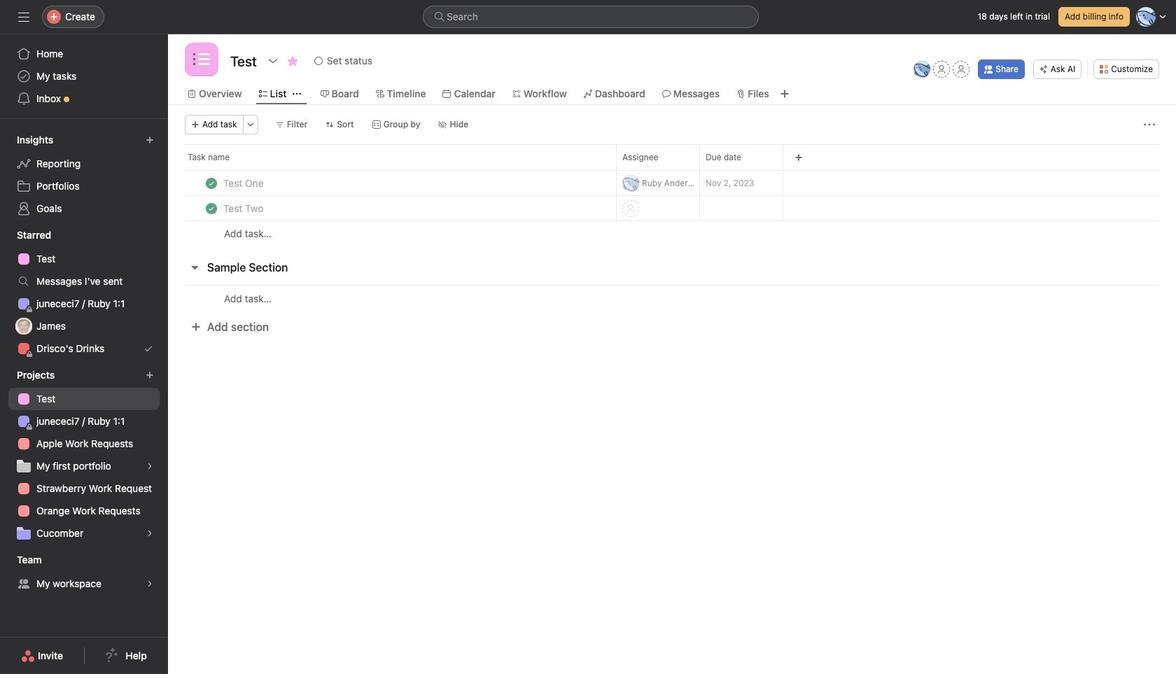 Task type: vqa. For each thing, say whether or not it's contained in the screenshot.
TEST ONE cell at the top
yes



Task type: locate. For each thing, give the bounding box(es) containing it.
task name text field right completed image
[[221, 176, 268, 190]]

Task name text field
[[221, 176, 268, 190], [221, 201, 268, 215]]

see details, my workspace image
[[146, 580, 154, 588]]

more actions image
[[246, 120, 255, 129]]

completed checkbox up completed icon
[[203, 175, 220, 191]]

2 completed checkbox from the top
[[203, 200, 220, 217]]

collapse task list for this group image
[[189, 262, 200, 273]]

1 vertical spatial completed checkbox
[[203, 200, 220, 217]]

list image
[[193, 51, 210, 68]]

projects element
[[0, 363, 168, 547]]

0 vertical spatial completed checkbox
[[203, 175, 220, 191]]

see details, my first portfolio image
[[146, 462, 154, 470]]

completed checkbox down completed image
[[203, 200, 220, 217]]

2 task name text field from the top
[[221, 201, 268, 215]]

completed checkbox inside test one cell
[[203, 175, 220, 191]]

task name text field for completed checkbox inside the test two cell
[[221, 201, 268, 215]]

completed checkbox for test one cell
[[203, 175, 220, 191]]

remove from starred image
[[287, 55, 298, 67]]

list box
[[423, 6, 759, 28]]

task name text field inside test two cell
[[221, 201, 268, 215]]

1 completed checkbox from the top
[[203, 175, 220, 191]]

add tab image
[[779, 88, 790, 99]]

row
[[168, 144, 1176, 170], [185, 169, 1159, 171], [168, 170, 1176, 196], [168, 195, 1176, 221], [168, 221, 1176, 246], [168, 285, 1176, 312]]

completed checkbox for test two cell
[[203, 200, 220, 217]]

1 task name text field from the top
[[221, 176, 268, 190]]

task name text field right completed icon
[[221, 201, 268, 215]]

completed image
[[203, 175, 220, 191]]

completed checkbox inside test two cell
[[203, 200, 220, 217]]

task name text field inside test one cell
[[221, 176, 268, 190]]

manage project members image
[[914, 61, 931, 78]]

None text field
[[227, 48, 260, 74]]

0 vertical spatial task name text field
[[221, 176, 268, 190]]

1 vertical spatial task name text field
[[221, 201, 268, 215]]

global element
[[0, 34, 168, 118]]

more actions image
[[1144, 119, 1155, 130]]

Completed checkbox
[[203, 175, 220, 191], [203, 200, 220, 217]]



Task type: describe. For each thing, give the bounding box(es) containing it.
see details, cucomber image
[[146, 529, 154, 538]]

completed image
[[203, 200, 220, 217]]

test one cell
[[168, 170, 616, 196]]

teams element
[[0, 547, 168, 598]]

starred element
[[0, 223, 168, 363]]

hide sidebar image
[[18, 11, 29, 22]]

test two cell
[[168, 195, 616, 221]]

task name text field for completed checkbox in the test one cell
[[221, 176, 268, 190]]

new project or portfolio image
[[146, 371, 154, 379]]

header untitled section tree grid
[[168, 170, 1176, 246]]

insights element
[[0, 127, 168, 223]]

add field image
[[795, 153, 803, 162]]

show options image
[[267, 55, 279, 67]]

new insights image
[[146, 136, 154, 144]]

tab actions image
[[292, 90, 301, 98]]



